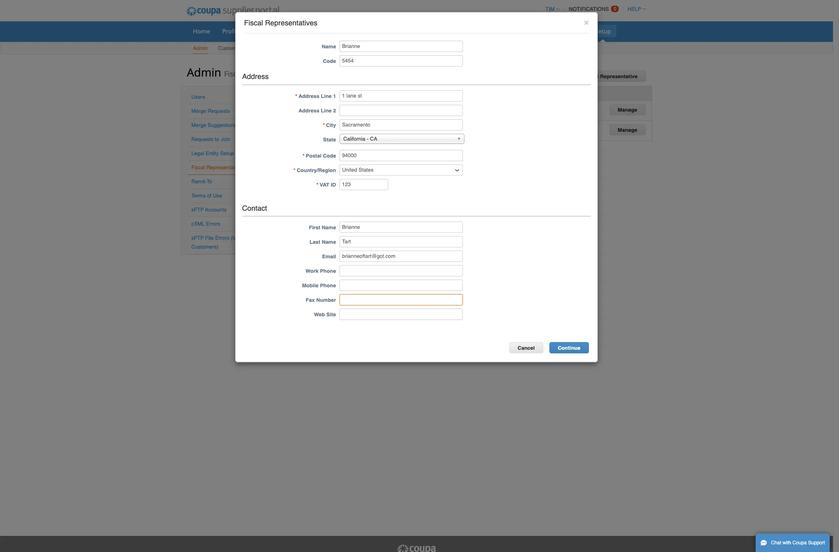 Task type: vqa. For each thing, say whether or not it's contained in the screenshot.
of
yes



Task type: locate. For each thing, give the bounding box(es) containing it.
add-ons link
[[555, 25, 588, 37]]

merge for merge suggestions
[[192, 122, 206, 128]]

first name
[[309, 225, 336, 231]]

0 vertical spatial states
[[336, 104, 351, 110]]

sftp inside sftp file errors (to customers)
[[192, 235, 204, 241]]

0 horizontal spatial id
[[331, 182, 336, 188]]

invoices link
[[372, 25, 405, 37]]

0 vertical spatial phone
[[320, 268, 336, 274]]

1 vertical spatial states
[[336, 124, 351, 130]]

united
[[319, 104, 334, 110], [319, 124, 334, 130]]

sftp
[[192, 207, 204, 213], [192, 235, 204, 241]]

1 vertical spatial manage link
[[610, 124, 646, 135]]

1 vertical spatial errors
[[215, 235, 230, 241]]

fiscal representatives link
[[192, 164, 245, 171]]

united states up state
[[319, 124, 351, 130]]

remit-to link
[[192, 179, 212, 185]]

0 vertical spatial admin
[[193, 45, 208, 51]]

Mobile Phone text field
[[340, 280, 463, 291]]

web site
[[314, 312, 336, 318]]

orders link
[[247, 25, 278, 37]]

country/region
[[319, 90, 359, 96], [297, 167, 336, 173]]

support
[[809, 540, 826, 546]]

1 vertical spatial sftp
[[192, 235, 204, 241]]

2 vertical spatial setup
[[220, 150, 234, 156]]

1 vertical spatial united
[[319, 124, 334, 130]]

* address line 1
[[295, 93, 336, 99]]

business
[[448, 27, 473, 35]]

1 horizontal spatial setup
[[243, 45, 256, 51]]

2 horizontal spatial setup
[[595, 27, 612, 35]]

web
[[314, 312, 325, 318]]

1 merge from the top
[[192, 108, 206, 114]]

fiscal down the customer setup link
[[224, 69, 243, 79]]

id right vat
[[331, 182, 336, 188]]

fax
[[306, 297, 315, 303]]

1 united from the top
[[319, 104, 334, 110]]

states for 1st manage link from the bottom of the page
[[336, 124, 351, 130]]

remit-
[[192, 179, 207, 185]]

name
[[322, 43, 336, 50], [322, 225, 336, 231], [322, 239, 336, 245]]

name right the first
[[322, 225, 336, 231]]

0 horizontal spatial tax
[[399, 90, 408, 96]]

2 states from the top
[[336, 124, 351, 130]]

suggestions
[[208, 122, 237, 128]]

of
[[207, 193, 212, 199]]

2 merge from the top
[[192, 122, 206, 128]]

Code text field
[[340, 55, 463, 66]]

states down '1'
[[336, 104, 351, 110]]

last
[[310, 239, 321, 245]]

address up address line 2
[[299, 93, 320, 99]]

united down '1'
[[319, 104, 334, 110]]

0 vertical spatial code
[[323, 58, 336, 64]]

performance
[[474, 27, 511, 35]]

First Name text field
[[340, 222, 463, 233]]

chat
[[772, 540, 782, 546]]

1 states from the top
[[336, 104, 351, 110]]

terms of use link
[[192, 193, 222, 199]]

phone up number
[[320, 283, 336, 289]]

tax right associated
[[472, 90, 480, 96]]

0 vertical spatial id
[[409, 90, 415, 96]]

tax id
[[399, 90, 415, 96]]

id
[[409, 90, 415, 96], [331, 182, 336, 188]]

id up 23432
[[409, 90, 415, 96]]

address for address
[[242, 72, 269, 81]]

service/time
[[284, 27, 321, 35]]

None text field
[[340, 119, 463, 130], [340, 150, 463, 161], [340, 119, 463, 130], [340, 150, 463, 161]]

setup right the ×
[[595, 27, 612, 35]]

0 vertical spatial manage
[[618, 107, 638, 113]]

1 line from the top
[[321, 93, 332, 99]]

add fiscal representative link
[[564, 71, 647, 82]]

asn
[[353, 27, 365, 35]]

profile
[[222, 27, 241, 35]]

admin down 'home' link
[[193, 45, 208, 51]]

code down sheets
[[323, 58, 336, 64]]

add fiscal representative
[[573, 73, 638, 79]]

business performance
[[448, 27, 511, 35]]

2 united from the top
[[319, 124, 334, 130]]

setup
[[595, 27, 612, 35], [243, 45, 256, 51], [220, 150, 234, 156]]

1 phone from the top
[[320, 268, 336, 274]]

(to
[[231, 235, 237, 241]]

coupa supplier portal image
[[181, 1, 285, 21], [397, 544, 437, 552]]

1 vertical spatial admin
[[187, 65, 221, 80]]

0 vertical spatial manage link
[[610, 104, 646, 115]]

2
[[333, 107, 336, 114]]

country/region down postal
[[297, 167, 336, 173]]

code right postal
[[323, 153, 336, 159]]

orders
[[253, 27, 272, 35]]

merge requests
[[192, 108, 230, 114]]

admin for admin fiscal representatives
[[187, 65, 221, 80]]

* for * country/region
[[294, 167, 296, 173]]

united states for 2nd manage link from the bottom of the page
[[319, 104, 351, 110]]

manage for 1st manage link from the bottom of the page
[[618, 127, 638, 133]]

sftp up cxml
[[192, 207, 204, 213]]

* for * postal code
[[303, 153, 305, 159]]

* country/region
[[294, 167, 336, 173]]

1 vertical spatial merge
[[192, 122, 206, 128]]

1 sftp from the top
[[192, 207, 204, 213]]

1 vertical spatial coupa supplier portal image
[[397, 544, 437, 552]]

fiscal right profile
[[244, 19, 263, 27]]

0 vertical spatial address
[[242, 72, 269, 81]]

manage for 2nd manage link from the bottom of the page
[[618, 107, 638, 113]]

merge down merge requests
[[192, 122, 206, 128]]

0 vertical spatial merge
[[192, 108, 206, 114]]

0 vertical spatial coupa supplier portal image
[[181, 1, 285, 21]]

merge
[[192, 108, 206, 114], [192, 122, 206, 128]]

Web Site text field
[[340, 309, 463, 320]]

2 phone from the top
[[320, 283, 336, 289]]

phone down email
[[320, 268, 336, 274]]

users link
[[192, 94, 205, 100]]

line left 2
[[321, 107, 332, 114]]

sftp up customers) in the top of the page
[[192, 235, 204, 241]]

address down * address line 1
[[299, 107, 320, 114]]

states up california on the top of the page
[[336, 124, 351, 130]]

fiscal down legal
[[192, 164, 205, 171]]

1 vertical spatial code
[[323, 153, 336, 159]]

errors down "accounts"
[[206, 221, 220, 227]]

1 vertical spatial name
[[322, 225, 336, 231]]

catalogs
[[412, 27, 436, 35]]

line left '1'
[[321, 93, 332, 99]]

2 manage from the top
[[618, 127, 638, 133]]

0 vertical spatial line
[[321, 93, 332, 99]]

tax up 23432
[[399, 90, 408, 96]]

accounts
[[205, 207, 227, 213]]

1 horizontal spatial tax
[[472, 90, 480, 96]]

address down the customer setup link
[[242, 72, 269, 81]]

cancel button
[[510, 342, 544, 354]]

1 horizontal spatial coupa supplier portal image
[[397, 544, 437, 552]]

0 vertical spatial sftp
[[192, 207, 204, 213]]

None text field
[[340, 90, 463, 101], [340, 179, 389, 190], [340, 90, 463, 101], [340, 179, 389, 190]]

manage
[[618, 107, 638, 113], [618, 127, 638, 133]]

requests left to
[[192, 136, 214, 142]]

to
[[215, 136, 219, 142]]

1 vertical spatial address
[[299, 93, 320, 99]]

0 vertical spatial name
[[322, 43, 336, 50]]

ca
[[370, 136, 378, 142]]

fax number
[[306, 297, 336, 303]]

0 vertical spatial united states
[[319, 104, 351, 110]]

2 vertical spatial address
[[299, 107, 320, 114]]

Email text field
[[340, 251, 463, 262]]

2 vertical spatial name
[[322, 239, 336, 245]]

2 united states from the top
[[319, 124, 351, 130]]

states for 2nd manage link from the bottom of the page
[[336, 104, 351, 110]]

1 united states from the top
[[319, 104, 351, 110]]

with
[[783, 540, 792, 546]]

2 manage link from the top
[[610, 124, 646, 135]]

name right the last in the top left of the page
[[322, 239, 336, 245]]

registrations
[[482, 90, 515, 96]]

2 sftp from the top
[[192, 235, 204, 241]]

1 manage link from the top
[[610, 104, 646, 115]]

1 vertical spatial manage
[[618, 127, 638, 133]]

2 name from the top
[[322, 225, 336, 231]]

work phone
[[306, 268, 336, 274]]

united up state
[[319, 124, 334, 130]]

requests up suggestions on the left top of the page
[[208, 108, 230, 114]]

name for first name
[[322, 225, 336, 231]]

0 vertical spatial united
[[319, 104, 334, 110]]

requests to join
[[192, 136, 231, 142]]

* for * city
[[323, 122, 325, 128]]

merge down 'users'
[[192, 108, 206, 114]]

setup down join
[[220, 150, 234, 156]]

manage link
[[610, 104, 646, 115], [610, 124, 646, 135]]

fiscal inside admin fiscal representatives
[[224, 69, 243, 79]]

3 name from the top
[[322, 239, 336, 245]]

1 vertical spatial line
[[321, 107, 332, 114]]

united states
[[319, 104, 351, 110], [319, 124, 351, 130]]

1 vertical spatial united states
[[319, 124, 351, 130]]

admin down admin link
[[187, 65, 221, 80]]

admin
[[193, 45, 208, 51], [187, 65, 221, 80]]

first
[[309, 225, 321, 231]]

* city
[[323, 122, 336, 128]]

contact
[[242, 204, 267, 212]]

file
[[205, 235, 214, 241]]

use
[[213, 193, 222, 199]]

ons
[[573, 27, 583, 35]]

1 manage from the top
[[618, 107, 638, 113]]

* for * vat id
[[317, 182, 319, 188]]

1 vertical spatial representatives
[[245, 69, 300, 79]]

legal
[[192, 150, 204, 156]]

errors left (to
[[215, 235, 230, 241]]

add-ons
[[560, 27, 583, 35]]

setup right customer
[[243, 45, 256, 51]]

0 horizontal spatial coupa supplier portal image
[[181, 1, 285, 21]]

address for address line 2
[[299, 107, 320, 114]]

continue
[[558, 345, 581, 351]]

city
[[326, 122, 336, 128]]

cxml
[[192, 221, 205, 227]]

name down sheets
[[322, 43, 336, 50]]

country/region up 2
[[319, 90, 359, 96]]

1 vertical spatial phone
[[320, 283, 336, 289]]

united states down '1'
[[319, 104, 351, 110]]

mobile
[[302, 283, 319, 289]]

users
[[192, 94, 205, 100]]

representatives
[[265, 19, 318, 27], [245, 69, 300, 79], [207, 164, 245, 171]]



Task type: describe. For each thing, give the bounding box(es) containing it.
0 horizontal spatial setup
[[220, 150, 234, 156]]

service/time sheets
[[284, 27, 341, 35]]

state
[[323, 137, 336, 143]]

1 vertical spatial fiscal representatives
[[192, 164, 245, 171]]

associated
[[442, 90, 470, 96]]

1 horizontal spatial id
[[409, 90, 415, 96]]

admin link
[[193, 44, 208, 54]]

site
[[327, 312, 336, 318]]

customer
[[218, 45, 241, 51]]

sftp file errors (to customers)
[[192, 235, 237, 250]]

merge suggestions
[[192, 122, 237, 128]]

united for 1st manage link from the bottom of the page
[[319, 124, 334, 130]]

merge suggestions link
[[192, 122, 237, 128]]

home link
[[188, 25, 215, 37]]

add-
[[560, 27, 573, 35]]

sourcing
[[523, 27, 548, 35]]

* for * address line 1
[[295, 93, 298, 99]]

california
[[344, 136, 366, 142]]

0 vertical spatial country/region
[[319, 90, 359, 96]]

×
[[584, 17, 589, 27]]

Last Name text field
[[340, 236, 463, 248]]

add
[[573, 73, 583, 79]]

1 vertical spatial requests
[[192, 136, 214, 142]]

2 line from the top
[[321, 107, 332, 114]]

1 vertical spatial setup
[[243, 45, 256, 51]]

terms
[[192, 193, 206, 199]]

name for last name
[[322, 239, 336, 245]]

representatives inside admin fiscal representatives
[[245, 69, 300, 79]]

coupa
[[793, 540, 808, 546]]

legal entity setup link
[[192, 150, 234, 156]]

vat
[[320, 182, 330, 188]]

business performance link
[[443, 25, 516, 37]]

profile link
[[217, 25, 246, 37]]

legal entity setup
[[192, 150, 234, 156]]

merge requests link
[[192, 108, 230, 114]]

customers)
[[192, 244, 219, 250]]

home
[[193, 27, 210, 35]]

23432
[[399, 104, 414, 110]]

customer setup link
[[218, 44, 257, 54]]

1
[[333, 93, 336, 99]]

california - ca link
[[340, 134, 465, 144]]

sourcing link
[[518, 25, 553, 37]]

cancel
[[518, 345, 535, 351]]

to
[[207, 179, 212, 185]]

* postal code
[[303, 153, 336, 159]]

admin fiscal representatives
[[187, 65, 300, 80]]

2 code from the top
[[323, 153, 336, 159]]

address line 2
[[299, 107, 336, 114]]

* vat id
[[317, 182, 336, 188]]

1 code from the top
[[323, 58, 336, 64]]

sheets
[[322, 27, 341, 35]]

0 vertical spatial fiscal representatives
[[244, 19, 318, 27]]

associated tax registrations
[[442, 90, 515, 96]]

service/time sheets link
[[279, 25, 346, 37]]

sftp for sftp file errors (to customers)
[[192, 235, 204, 241]]

sftp for sftp accounts
[[192, 207, 204, 213]]

chat with coupa support button
[[756, 534, 831, 552]]

requests to join link
[[192, 136, 231, 142]]

-
[[367, 136, 369, 142]]

1 vertical spatial country/region
[[297, 167, 336, 173]]

representative
[[601, 73, 638, 79]]

work
[[306, 268, 319, 274]]

0 vertical spatial requests
[[208, 108, 230, 114]]

invoices
[[377, 27, 400, 35]]

Work Phone text field
[[340, 265, 463, 277]]

join
[[221, 136, 231, 142]]

postal
[[306, 153, 322, 159]]

errors inside sftp file errors (to customers)
[[215, 235, 230, 241]]

fiscal right the 'add'
[[584, 73, 599, 79]]

chat with coupa support
[[772, 540, 826, 546]]

phone for mobile phone
[[320, 283, 336, 289]]

0 vertical spatial errors
[[206, 221, 220, 227]]

sftp accounts link
[[192, 207, 227, 213]]

admin for admin
[[193, 45, 208, 51]]

cxml errors
[[192, 221, 220, 227]]

terms of use
[[192, 193, 222, 199]]

phone for work phone
[[320, 268, 336, 274]]

Address Line 2 text field
[[340, 105, 463, 116]]

number
[[316, 297, 336, 303]]

united states for 1st manage link from the bottom of the page
[[319, 124, 351, 130]]

Name text field
[[340, 41, 463, 52]]

1 tax from the left
[[399, 90, 408, 96]]

mobile phone
[[302, 283, 336, 289]]

1 name from the top
[[322, 43, 336, 50]]

2 vertical spatial representatives
[[207, 164, 245, 171]]

continue button
[[550, 342, 589, 354]]

2 tax from the left
[[472, 90, 480, 96]]

sftp file errors (to customers) link
[[192, 235, 237, 250]]

entity
[[206, 150, 219, 156]]

× button
[[584, 17, 589, 27]]

catalogs link
[[407, 25, 441, 37]]

1 vertical spatial id
[[331, 182, 336, 188]]

asn link
[[348, 25, 370, 37]]

0 vertical spatial setup
[[595, 27, 612, 35]]

united for 2nd manage link from the bottom of the page
[[319, 104, 334, 110]]

Fax Number text field
[[340, 294, 463, 306]]

0 vertical spatial representatives
[[265, 19, 318, 27]]

sftp accounts
[[192, 207, 227, 213]]

merge for merge requests
[[192, 108, 206, 114]]



